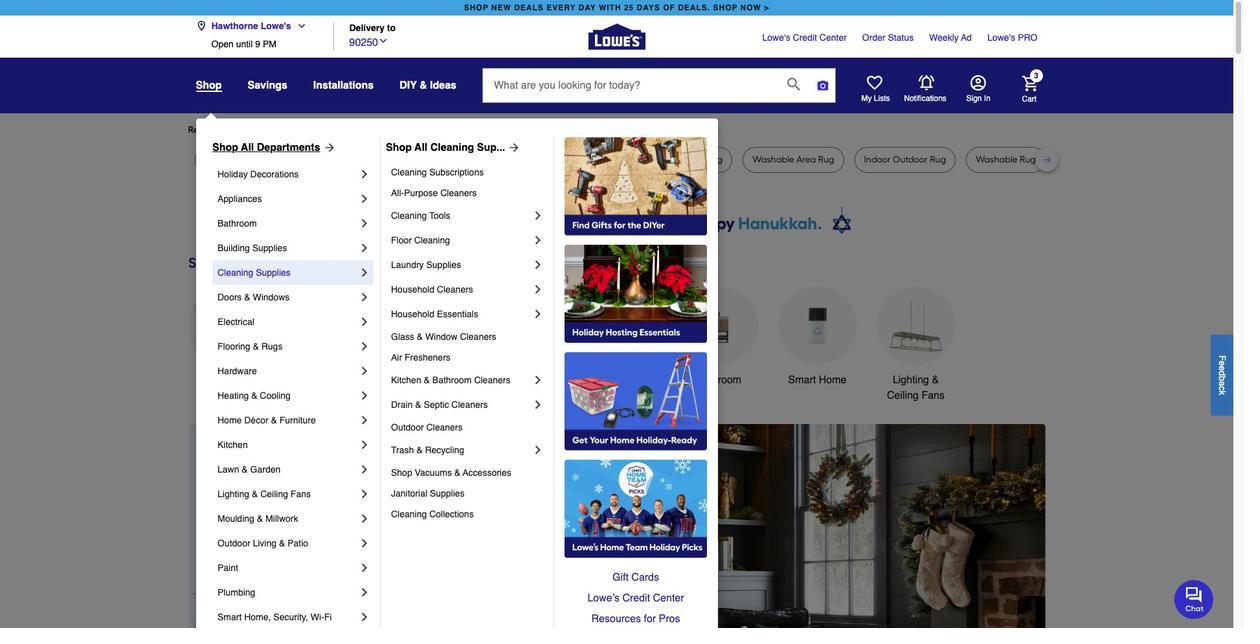 Task type: vqa. For each thing, say whether or not it's contained in the screenshot.
bottommost free
no



Task type: locate. For each thing, give the bounding box(es) containing it.
tools down all-purpose cleaners on the left top of page
[[429, 210, 450, 221]]

to
[[387, 23, 396, 33]]

appliances
[[218, 194, 262, 204], [202, 374, 252, 386]]

cleaning down janitorial
[[391, 509, 427, 519]]

credit for lowe's
[[623, 593, 650, 604]]

0 vertical spatial appliances
[[218, 194, 262, 204]]

outdoor cleaners link
[[391, 417, 545, 438]]

1 household from the top
[[391, 284, 435, 295]]

1 vertical spatial credit
[[623, 593, 650, 604]]

all down recommended searches for you
[[241, 142, 254, 153]]

1 area from the left
[[331, 154, 350, 165]]

shop new deals every day with 25 days of deals. shop now > link
[[462, 0, 772, 16]]

2 all from the left
[[415, 142, 428, 153]]

2 horizontal spatial outdoor
[[584, 374, 621, 386]]

drain
[[391, 400, 413, 410]]

supplies for laundry supplies
[[426, 260, 461, 270]]

1 horizontal spatial you
[[421, 124, 436, 135]]

1 vertical spatial outdoor
[[391, 422, 424, 433]]

shop down more suggestions for you link
[[386, 142, 412, 153]]

2 washable from the left
[[976, 154, 1018, 165]]

kitchen for kitchen & bathroom cleaners
[[391, 375, 421, 385]]

a
[[1218, 381, 1228, 386]]

deals.
[[678, 3, 711, 12]]

lighting & ceiling fans inside lighting & ceiling fans link
[[218, 489, 311, 499]]

for up the departments at top
[[292, 124, 304, 135]]

doors
[[218, 292, 242, 302]]

1 horizontal spatial lighting
[[893, 374, 929, 386]]

& inside 'link'
[[253, 341, 259, 352]]

1 vertical spatial appliances
[[202, 374, 252, 386]]

indoor outdoor rug
[[864, 154, 946, 165]]

furniture
[[399, 154, 435, 165]]

kitchen left faucets
[[485, 374, 520, 386]]

all up furniture
[[415, 142, 428, 153]]

chevron right image for laundry supplies
[[532, 258, 545, 271]]

kitchen faucets button
[[483, 287, 561, 388]]

hawthorne lowe's button
[[196, 13, 312, 39]]

0 vertical spatial credit
[[793, 32, 817, 43]]

0 horizontal spatial decorations
[[250, 169, 299, 179]]

1 vertical spatial lighting & ceiling fans
[[218, 489, 311, 499]]

supplies up "household cleaners"
[[426, 260, 461, 270]]

chevron right image for cleaning tools
[[532, 209, 545, 222]]

1 vertical spatial fans
[[291, 489, 311, 499]]

shop left now
[[713, 3, 738, 12]]

lowe's credit center link
[[565, 588, 707, 609]]

arrow right image inside shop all cleaning sup... link
[[505, 141, 521, 154]]

1 horizontal spatial roth
[[686, 154, 705, 165]]

1 vertical spatial household
[[391, 309, 435, 319]]

supplies for cleaning supplies
[[256, 267, 291, 278]]

chevron down image
[[291, 21, 307, 31]]

shop vacuums & accessories
[[391, 468, 511, 478]]

cleaning collections link
[[391, 504, 545, 525]]

outdoor
[[584, 374, 621, 386], [391, 422, 424, 433], [218, 538, 250, 549]]

shop down open
[[196, 80, 222, 91]]

0 vertical spatial ceiling
[[887, 390, 919, 401]]

household down laundry
[[391, 284, 435, 295]]

chevron right image for trash & recycling
[[532, 444, 545, 457]]

2 horizontal spatial area
[[797, 154, 816, 165]]

home décor & furniture link
[[218, 408, 358, 433]]

ad
[[961, 32, 972, 43]]

0 horizontal spatial fans
[[291, 489, 311, 499]]

1 horizontal spatial ceiling
[[887, 390, 919, 401]]

shop for shop vacuums & accessories
[[391, 468, 412, 478]]

every
[[547, 3, 576, 12]]

christmas decorations button
[[385, 287, 463, 403]]

0 horizontal spatial shop
[[464, 3, 489, 12]]

cleaners up air fresheners link
[[460, 332, 496, 342]]

0 horizontal spatial tools
[[429, 210, 450, 221]]

center for lowe's credit center
[[820, 32, 847, 43]]

&
[[420, 80, 427, 91], [244, 292, 250, 302], [417, 332, 423, 342], [253, 341, 259, 352], [651, 374, 658, 386], [932, 374, 939, 386], [424, 375, 430, 385], [251, 391, 257, 401], [415, 400, 421, 410], [271, 415, 277, 425], [417, 445, 423, 455], [242, 464, 248, 475], [454, 468, 461, 478], [252, 489, 258, 499], [257, 514, 263, 524], [279, 538, 285, 549]]

decorations down the christmas
[[396, 390, 452, 401]]

lighting inside button
[[893, 374, 929, 386]]

1 horizontal spatial smart
[[789, 374, 816, 386]]

cleaning inside cleaning subscriptions link
[[391, 167, 427, 177]]

until
[[236, 39, 253, 49]]

sup...
[[477, 142, 505, 153]]

1 vertical spatial center
[[653, 593, 684, 604]]

1 horizontal spatial fans
[[922, 390, 945, 401]]

smart for smart home, security, wi-fi
[[218, 612, 242, 622]]

1 horizontal spatial area
[[577, 154, 596, 165]]

9 rug from the left
[[1020, 154, 1036, 165]]

0 vertical spatial household
[[391, 284, 435, 295]]

shop up 5x8
[[212, 142, 238, 153]]

roth
[[556, 154, 575, 165], [686, 154, 705, 165]]

1 vertical spatial home
[[218, 415, 242, 425]]

cleaning
[[430, 142, 474, 153], [391, 167, 427, 177], [391, 210, 427, 221], [414, 235, 450, 245], [218, 267, 253, 278], [391, 509, 427, 519]]

2 horizontal spatial lowe's
[[988, 32, 1016, 43]]

0 horizontal spatial allen
[[515, 154, 535, 165]]

e up d
[[1218, 361, 1228, 366]]

1 vertical spatial ceiling
[[260, 489, 288, 499]]

lowe's home improvement cart image
[[1022, 75, 1038, 91]]

chevron right image for kitchen & bathroom cleaners
[[532, 374, 545, 387]]

resources for pros link
[[565, 609, 707, 628]]

1 horizontal spatial kitchen
[[391, 375, 421, 385]]

all for departments
[[241, 142, 254, 153]]

4 rug from the left
[[353, 154, 369, 165]]

0 horizontal spatial lighting & ceiling fans
[[218, 489, 311, 499]]

2 roth from the left
[[686, 154, 705, 165]]

1 all from the left
[[241, 142, 254, 153]]

f e e d b a c k
[[1218, 355, 1228, 395]]

sign
[[967, 94, 982, 103]]

chevron right image for moulding & millwork
[[358, 512, 371, 525]]

bathroom link
[[218, 211, 358, 236]]

smart for smart home
[[789, 374, 816, 386]]

lowe's up pm
[[261, 21, 291, 31]]

shop left new
[[464, 3, 489, 12]]

equipment
[[596, 390, 646, 401]]

lighting & ceiling fans link
[[218, 482, 358, 506]]

0 vertical spatial lighting
[[893, 374, 929, 386]]

of
[[663, 3, 675, 12]]

allen and roth rug
[[644, 154, 723, 165]]

0 horizontal spatial center
[[653, 593, 684, 604]]

glass
[[391, 332, 414, 342]]

septic
[[424, 400, 449, 410]]

1 horizontal spatial decorations
[[396, 390, 452, 401]]

deals
[[514, 3, 544, 12]]

outdoor up equipment
[[584, 374, 621, 386]]

location image
[[196, 21, 206, 31]]

shop
[[196, 80, 222, 91], [391, 468, 412, 478]]

cleaning down the all-
[[391, 210, 427, 221]]

1 shop from the left
[[212, 142, 238, 153]]

weekly
[[929, 32, 959, 43]]

1 horizontal spatial and
[[667, 154, 684, 165]]

supplies up "windows"
[[256, 267, 291, 278]]

cleaning inside cleaning collections link
[[391, 509, 427, 519]]

fans inside button
[[922, 390, 945, 401]]

cleaning inside the cleaning tools link
[[391, 210, 427, 221]]

rug
[[204, 154, 221, 165], [267, 154, 283, 165], [285, 154, 301, 165], [353, 154, 369, 165], [598, 154, 615, 165], [707, 154, 723, 165], [818, 154, 834, 165], [930, 154, 946, 165], [1020, 154, 1036, 165]]

camera image
[[817, 79, 830, 92]]

household up glass
[[391, 309, 435, 319]]

0 vertical spatial home
[[819, 374, 847, 386]]

1 you from the left
[[306, 124, 321, 135]]

appliances down "holiday"
[[218, 194, 262, 204]]

cleaning tools link
[[391, 203, 532, 228]]

cleaning for tools
[[391, 210, 427, 221]]

0 horizontal spatial arrow right image
[[505, 141, 521, 154]]

1 horizontal spatial credit
[[793, 32, 817, 43]]

0 vertical spatial center
[[820, 32, 847, 43]]

order status
[[863, 32, 914, 43]]

allen for allen and roth rug
[[644, 154, 664, 165]]

0 vertical spatial shop
[[196, 80, 222, 91]]

kitchen inside button
[[485, 374, 520, 386]]

1 roth from the left
[[556, 154, 575, 165]]

1 horizontal spatial shop
[[386, 142, 412, 153]]

allen
[[515, 154, 535, 165], [644, 154, 664, 165]]

millwork
[[265, 514, 298, 524]]

cleaning down furniture
[[391, 167, 427, 177]]

decorations for christmas
[[396, 390, 452, 401]]

cleaning for supplies
[[218, 267, 253, 278]]

lowe's pro link
[[988, 31, 1038, 44]]

0 vertical spatial smart
[[789, 374, 816, 386]]

janitorial supplies
[[391, 488, 465, 499]]

2 vertical spatial outdoor
[[218, 538, 250, 549]]

installations
[[313, 80, 374, 91]]

1 vertical spatial smart
[[218, 612, 242, 622]]

1 horizontal spatial tools
[[624, 374, 648, 386]]

lowe's home improvement account image
[[970, 75, 986, 91]]

cleaning up subscriptions
[[430, 142, 474, 153]]

0 horizontal spatial credit
[[623, 593, 650, 604]]

chevron right image for drain & septic cleaners
[[532, 398, 545, 411]]

chevron right image for floor cleaning
[[532, 234, 545, 247]]

christmas decorations
[[396, 374, 452, 401]]

lowe's left the pro
[[988, 32, 1016, 43]]

0 horizontal spatial and
[[537, 154, 554, 165]]

find gifts for the diyer. image
[[565, 137, 707, 236]]

0 horizontal spatial area
[[331, 154, 350, 165]]

kitchen & bathroom cleaners
[[391, 375, 511, 385]]

chevron right image
[[358, 168, 371, 181], [532, 209, 545, 222], [358, 217, 371, 230], [532, 234, 545, 247], [532, 258, 545, 271], [532, 283, 545, 296], [358, 291, 371, 304], [358, 340, 371, 353], [358, 389, 371, 402], [358, 438, 371, 451], [358, 512, 371, 525], [358, 537, 371, 550], [358, 561, 371, 574]]

you
[[306, 124, 321, 135], [421, 124, 436, 135]]

chevron right image for outdoor living & patio
[[358, 537, 371, 550]]

1 horizontal spatial center
[[820, 32, 847, 43]]

outdoor living & patio link
[[218, 531, 358, 556]]

0 horizontal spatial shop
[[196, 80, 222, 91]]

credit up search image
[[793, 32, 817, 43]]

cleaning inside cleaning supplies link
[[218, 267, 253, 278]]

smart inside button
[[789, 374, 816, 386]]

arrow right image
[[505, 141, 521, 154], [1022, 537, 1035, 550]]

lowe's wishes you and your family a happy hanukkah. image
[[188, 207, 1046, 239]]

air
[[391, 352, 402, 363]]

decorations down rug rug
[[250, 169, 299, 179]]

1 horizontal spatial all
[[415, 142, 428, 153]]

None search field
[[482, 68, 836, 115]]

0 horizontal spatial lighting
[[218, 489, 249, 499]]

chevron right image for hardware
[[358, 365, 371, 378]]

for up furniture
[[407, 124, 419, 135]]

for left pros
[[644, 613, 656, 625]]

get your home holiday-ready. image
[[565, 352, 707, 451]]

wi-
[[311, 612, 324, 622]]

0 vertical spatial lighting & ceiling fans
[[887, 374, 945, 401]]

and for allen and roth area rug
[[537, 154, 554, 165]]

fans
[[922, 390, 945, 401], [291, 489, 311, 499]]

0 horizontal spatial outdoor
[[218, 538, 250, 549]]

kitchen down air
[[391, 375, 421, 385]]

0 vertical spatial decorations
[[250, 169, 299, 179]]

my lists
[[862, 94, 890, 103]]

1 horizontal spatial for
[[407, 124, 419, 135]]

2 allen from the left
[[644, 154, 664, 165]]

1 horizontal spatial shop
[[713, 3, 738, 12]]

collections
[[429, 509, 474, 519]]

tools for cleaning
[[429, 210, 450, 221]]

1 horizontal spatial washable
[[976, 154, 1018, 165]]

1 vertical spatial tools
[[624, 374, 648, 386]]

e up b
[[1218, 366, 1228, 371]]

1 horizontal spatial lowe's
[[763, 32, 791, 43]]

supplies down shop vacuums & accessories
[[430, 488, 465, 499]]

2 shop from the left
[[386, 142, 412, 153]]

2 you from the left
[[421, 124, 436, 135]]

appliances up heating
[[202, 374, 252, 386]]

household cleaners link
[[391, 277, 532, 302]]

chevron right image for lighting & ceiling fans
[[358, 488, 371, 501]]

cleaning for subscriptions
[[391, 167, 427, 177]]

roth for rug
[[686, 154, 705, 165]]

0 horizontal spatial for
[[292, 124, 304, 135]]

1 horizontal spatial arrow right image
[[1022, 537, 1035, 550]]

0 horizontal spatial roth
[[556, 154, 575, 165]]

chevron right image for smart home, security, wi-fi
[[358, 611, 371, 624]]

air fresheners link
[[391, 347, 545, 368]]

0 horizontal spatial all
[[241, 142, 254, 153]]

shop for shop
[[196, 80, 222, 91]]

3 area from the left
[[797, 154, 816, 165]]

lowe's pro
[[988, 32, 1038, 43]]

cleaning down building
[[218, 267, 253, 278]]

shop new deals every day with 25 days of deals. shop now >
[[464, 3, 770, 12]]

& inside "link"
[[417, 332, 423, 342]]

2 e from the top
[[1218, 366, 1228, 371]]

cleaning up laundry supplies
[[414, 235, 450, 245]]

2 and from the left
[[667, 154, 684, 165]]

cleaners up recycling
[[426, 422, 463, 433]]

center left order
[[820, 32, 847, 43]]

1 horizontal spatial allen
[[644, 154, 664, 165]]

allen down recommended searches for you heading
[[644, 154, 664, 165]]

1 horizontal spatial home
[[819, 374, 847, 386]]

0 vertical spatial tools
[[429, 210, 450, 221]]

0 vertical spatial fans
[[922, 390, 945, 401]]

bathroom inside button
[[697, 374, 742, 386]]

kitchen link
[[218, 433, 358, 457]]

washable for washable rug
[[976, 154, 1018, 165]]

kitchen up lawn
[[218, 440, 248, 450]]

1 vertical spatial decorations
[[396, 390, 452, 401]]

1 allen from the left
[[515, 154, 535, 165]]

shop
[[464, 3, 489, 12], [713, 3, 738, 12]]

you up arrow right image
[[306, 124, 321, 135]]

lowe's credit center
[[763, 32, 847, 43]]

lowe's home improvement lists image
[[867, 75, 882, 91]]

credit up "resources for pros" link
[[623, 593, 650, 604]]

shop for shop all departments
[[212, 142, 238, 153]]

& inside button
[[932, 374, 939, 386]]

chevron right image for household cleaners
[[532, 283, 545, 296]]

0 horizontal spatial washable
[[753, 154, 794, 165]]

lists
[[874, 94, 890, 103]]

allen for allen and roth area rug
[[515, 154, 535, 165]]

building
[[218, 243, 250, 253]]

0 horizontal spatial kitchen
[[218, 440, 248, 450]]

1 washable from the left
[[753, 154, 794, 165]]

outdoor up the trash at left
[[391, 422, 424, 433]]

0 horizontal spatial lowe's
[[261, 21, 291, 31]]

0 horizontal spatial you
[[306, 124, 321, 135]]

kitchen
[[485, 374, 520, 386], [391, 375, 421, 385], [218, 440, 248, 450]]

allen right desk
[[515, 154, 535, 165]]

0 horizontal spatial ceiling
[[260, 489, 288, 499]]

2 horizontal spatial bathroom
[[697, 374, 742, 386]]

shop up janitorial
[[391, 468, 412, 478]]

you up shop all cleaning sup...
[[421, 124, 436, 135]]

2 horizontal spatial kitchen
[[485, 374, 520, 386]]

decorations inside button
[[396, 390, 452, 401]]

outdoor for outdoor living & patio
[[218, 538, 250, 549]]

shop all cleaning sup...
[[386, 142, 505, 153]]

lowe's home improvement logo image
[[588, 8, 645, 65]]

chevron right image for home décor & furniture
[[358, 414, 371, 427]]

paint
[[218, 563, 238, 573]]

center up pros
[[653, 593, 684, 604]]

1 horizontal spatial lighting & ceiling fans
[[887, 374, 945, 401]]

tools
[[429, 210, 450, 221], [624, 374, 648, 386]]

ceiling inside button
[[887, 390, 919, 401]]

1 and from the left
[[537, 154, 554, 165]]

washable
[[753, 154, 794, 165], [976, 154, 1018, 165]]

arrow right image
[[320, 141, 336, 154]]

tools up equipment
[[624, 374, 648, 386]]

lowe's inside lowe's credit center link
[[763, 32, 791, 43]]

vacuums
[[415, 468, 452, 478]]

lowe's down the >
[[763, 32, 791, 43]]

supplies up cleaning supplies
[[252, 243, 287, 253]]

0 horizontal spatial bathroom
[[218, 218, 257, 229]]

credit for lowe's
[[793, 32, 817, 43]]

tools inside outdoor tools & equipment
[[624, 374, 648, 386]]

chevron down image
[[378, 35, 389, 46]]

2 household from the top
[[391, 309, 435, 319]]

0 vertical spatial arrow right image
[[505, 141, 521, 154]]

ceiling
[[887, 390, 919, 401], [260, 489, 288, 499]]

1 horizontal spatial outdoor
[[391, 422, 424, 433]]

1 vertical spatial lighting
[[218, 489, 249, 499]]

1 horizontal spatial shop
[[391, 468, 412, 478]]

f e e d b a c k button
[[1211, 334, 1234, 415]]

outdoor inside outdoor tools & equipment
[[584, 374, 621, 386]]

cleaning subscriptions link
[[391, 162, 545, 183]]

more suggestions for you link
[[332, 124, 447, 137]]

outdoor down moulding
[[218, 538, 250, 549]]

0 vertical spatial outdoor
[[584, 374, 621, 386]]

chevron right image for household essentials
[[532, 308, 545, 321]]

desk
[[465, 154, 485, 165]]

0 horizontal spatial shop
[[212, 142, 238, 153]]

cleaning inside shop all cleaning sup... link
[[430, 142, 474, 153]]

0 horizontal spatial smart
[[218, 612, 242, 622]]

lowe's inside lowe's pro link
[[988, 32, 1016, 43]]

open
[[211, 39, 234, 49]]

1 vertical spatial shop
[[391, 468, 412, 478]]

chevron right image
[[358, 192, 371, 205], [358, 242, 371, 255], [358, 266, 371, 279], [532, 308, 545, 321], [358, 315, 371, 328], [358, 365, 371, 378], [532, 374, 545, 387], [532, 398, 545, 411], [358, 414, 371, 427], [532, 444, 545, 457], [358, 463, 371, 476], [358, 488, 371, 501], [358, 586, 371, 599], [358, 611, 371, 624]]



Task type: describe. For each thing, give the bounding box(es) containing it.
janitorial
[[391, 488, 427, 499]]

heating
[[218, 391, 249, 401]]

notifications
[[904, 94, 947, 103]]

building supplies
[[218, 243, 287, 253]]

chevron right image for flooring & rugs
[[358, 340, 371, 353]]

in
[[984, 94, 991, 103]]

chat invite button image
[[1175, 579, 1214, 619]]

chevron right image for building supplies
[[358, 242, 371, 255]]

holiday decorations
[[218, 169, 299, 179]]

supplies for janitorial supplies
[[430, 488, 465, 499]]

gift cards
[[613, 572, 659, 584]]

electrical
[[218, 317, 254, 327]]

search image
[[787, 78, 800, 91]]

2 rug from the left
[[267, 154, 283, 165]]

tools for outdoor
[[624, 374, 648, 386]]

outdoor for outdoor cleaners
[[391, 422, 424, 433]]

pro
[[1018, 32, 1038, 43]]

shop for shop all cleaning sup...
[[386, 142, 412, 153]]

cleaning supplies link
[[218, 260, 358, 285]]

chevron right image for heating & cooling
[[358, 389, 371, 402]]

laundry
[[391, 260, 424, 270]]

outdoor living & patio
[[218, 538, 308, 549]]

more suggestions for you
[[332, 124, 436, 135]]

appliances inside button
[[202, 374, 252, 386]]

installations button
[[313, 74, 374, 97]]

washable area rug
[[753, 154, 834, 165]]

suggestions
[[355, 124, 405, 135]]

you for more suggestions for you
[[421, 124, 436, 135]]

shop all cleaning sup... link
[[386, 140, 521, 155]]

and for allen and roth rug
[[667, 154, 684, 165]]

home inside button
[[819, 374, 847, 386]]

outdoor tools & equipment
[[584, 374, 658, 401]]

gift cards link
[[565, 567, 707, 588]]

open until 9 pm
[[211, 39, 276, 49]]

shop 25 days of deals by category image
[[188, 252, 1046, 274]]

trash & recycling
[[391, 445, 464, 455]]

hardware
[[218, 366, 257, 376]]

doors & windows link
[[218, 285, 358, 310]]

cleaning for collections
[[391, 509, 427, 519]]

rug 5x8
[[204, 154, 237, 165]]

decorations for holiday
[[250, 169, 299, 179]]

2 shop from the left
[[713, 3, 738, 12]]

rugs
[[261, 341, 283, 352]]

cleaning inside floor cleaning link
[[414, 235, 450, 245]]

chevron right image for paint
[[358, 561, 371, 574]]

moulding & millwork
[[218, 514, 298, 524]]

savings button
[[248, 74, 287, 97]]

bathroom button
[[680, 287, 758, 388]]

days
[[637, 3, 660, 12]]

supplies for building supplies
[[252, 243, 287, 253]]

8 rug from the left
[[930, 154, 946, 165]]

lawn
[[218, 464, 239, 475]]

lowe's
[[588, 593, 620, 604]]

appliances link
[[218, 187, 358, 211]]

shop vacuums & accessories link
[[391, 462, 545, 483]]

cleaning tools
[[391, 210, 450, 221]]

security,
[[274, 612, 308, 622]]

flooring
[[218, 341, 250, 352]]

area rug
[[331, 154, 369, 165]]

5 rug from the left
[[598, 154, 615, 165]]

50 percent off all artificial christmas trees, holiday lights and more. image
[[418, 424, 1046, 628]]

sign in
[[967, 94, 991, 103]]

for for searches
[[292, 124, 304, 135]]

cart
[[1022, 94, 1037, 103]]

chevron right image for electrical
[[358, 315, 371, 328]]

chevron right image for bathroom
[[358, 217, 371, 230]]

my lists link
[[862, 75, 890, 104]]

9
[[255, 39, 260, 49]]

more
[[332, 124, 353, 135]]

savings
[[248, 80, 287, 91]]

smart home
[[789, 374, 847, 386]]

chevron right image for holiday decorations
[[358, 168, 371, 181]]

cleaners down subscriptions
[[441, 188, 477, 198]]

7 rug from the left
[[818, 154, 834, 165]]

all for cleaning
[[415, 142, 428, 153]]

chevron right image for kitchen
[[358, 438, 371, 451]]

c
[[1218, 386, 1228, 390]]

moulding & millwork link
[[218, 506, 358, 531]]

holiday decorations link
[[218, 162, 358, 187]]

outdoor for outdoor tools & equipment
[[584, 374, 621, 386]]

center for lowe's credit center
[[653, 593, 684, 604]]

kitchen for kitchen faucets
[[485, 374, 520, 386]]

all-purpose cleaners link
[[391, 183, 545, 203]]

cleaners inside "link"
[[460, 332, 496, 342]]

you for recommended searches for you
[[306, 124, 321, 135]]

1 shop from the left
[[464, 3, 489, 12]]

lighting & ceiling fans button
[[877, 287, 955, 403]]

chevron right image for lawn & garden
[[358, 463, 371, 476]]

plumbing
[[218, 587, 255, 598]]

all-purpose cleaners
[[391, 188, 477, 198]]

6 rug from the left
[[707, 154, 723, 165]]

status
[[888, 32, 914, 43]]

d
[[1218, 371, 1228, 376]]

holiday hosting essentials. image
[[565, 245, 707, 343]]

flooring & rugs link
[[218, 334, 358, 359]]

lighting & ceiling fans inside lighting & ceiling fans button
[[887, 374, 945, 401]]

paint link
[[218, 556, 358, 580]]

chevron right image for plumbing
[[358, 586, 371, 599]]

1 vertical spatial arrow right image
[[1022, 537, 1035, 550]]

roth for area
[[556, 154, 575, 165]]

cleaners down air fresheners link
[[474, 375, 511, 385]]

& inside outdoor tools & equipment
[[651, 374, 658, 386]]

chevron right image for doors & windows
[[358, 291, 371, 304]]

moulding
[[218, 514, 254, 524]]

lowe's inside hawthorne lowe's button
[[261, 21, 291, 31]]

washable for washable area rug
[[753, 154, 794, 165]]

rug rug
[[267, 154, 301, 165]]

lowe's home improvement notification center image
[[919, 75, 934, 91]]

flooring & rugs
[[218, 341, 283, 352]]

household essentials
[[391, 309, 478, 319]]

gift
[[613, 572, 629, 584]]

1 horizontal spatial bathroom
[[432, 375, 472, 385]]

trash & recycling link
[[391, 438, 532, 462]]

fi
[[324, 612, 332, 622]]

household for household essentials
[[391, 309, 435, 319]]

chevron right image for cleaning supplies
[[358, 266, 371, 279]]

2 horizontal spatial for
[[644, 613, 656, 625]]

cleaners up essentials
[[437, 284, 473, 295]]

floor cleaning
[[391, 235, 450, 245]]

holiday
[[218, 169, 248, 179]]

household cleaners
[[391, 284, 473, 295]]

with
[[599, 3, 621, 12]]

day
[[579, 3, 596, 12]]

2 area from the left
[[577, 154, 596, 165]]

living
[[253, 538, 277, 549]]

recommended searches for you heading
[[188, 124, 1046, 137]]

cleaning subscriptions
[[391, 167, 484, 177]]

cleaners up outdoor cleaners link
[[452, 400, 488, 410]]

1 e from the top
[[1218, 361, 1228, 366]]

allen and roth area rug
[[515, 154, 615, 165]]

for for suggestions
[[407, 124, 419, 135]]

b
[[1218, 376, 1228, 381]]

ideas
[[430, 80, 457, 91]]

patio
[[288, 538, 308, 549]]

1 rug from the left
[[204, 154, 221, 165]]

0 horizontal spatial home
[[218, 415, 242, 425]]

lowe's for lowe's credit center
[[763, 32, 791, 43]]

window
[[425, 332, 458, 342]]

heating & cooling link
[[218, 383, 358, 408]]

floor
[[391, 235, 412, 245]]

3 rug from the left
[[285, 154, 301, 165]]

smart home, security, wi-fi
[[218, 612, 332, 622]]

lowe's home team holiday picks. image
[[565, 460, 707, 558]]

accessories
[[463, 468, 511, 478]]

scroll to item #3 image
[[728, 626, 762, 628]]

laundry supplies link
[[391, 253, 532, 277]]

25 days of deals. don't miss deals every day. same-day delivery on in-stock orders placed by 2 p m. image
[[188, 424, 397, 628]]

resources for pros
[[592, 613, 680, 625]]

chevron right image for appliances
[[358, 192, 371, 205]]

Search Query text field
[[483, 69, 777, 102]]

new
[[491, 3, 512, 12]]

household for household cleaners
[[391, 284, 435, 295]]

departments
[[257, 142, 320, 153]]

k
[[1218, 390, 1228, 395]]

lowe's for lowe's pro
[[988, 32, 1016, 43]]



